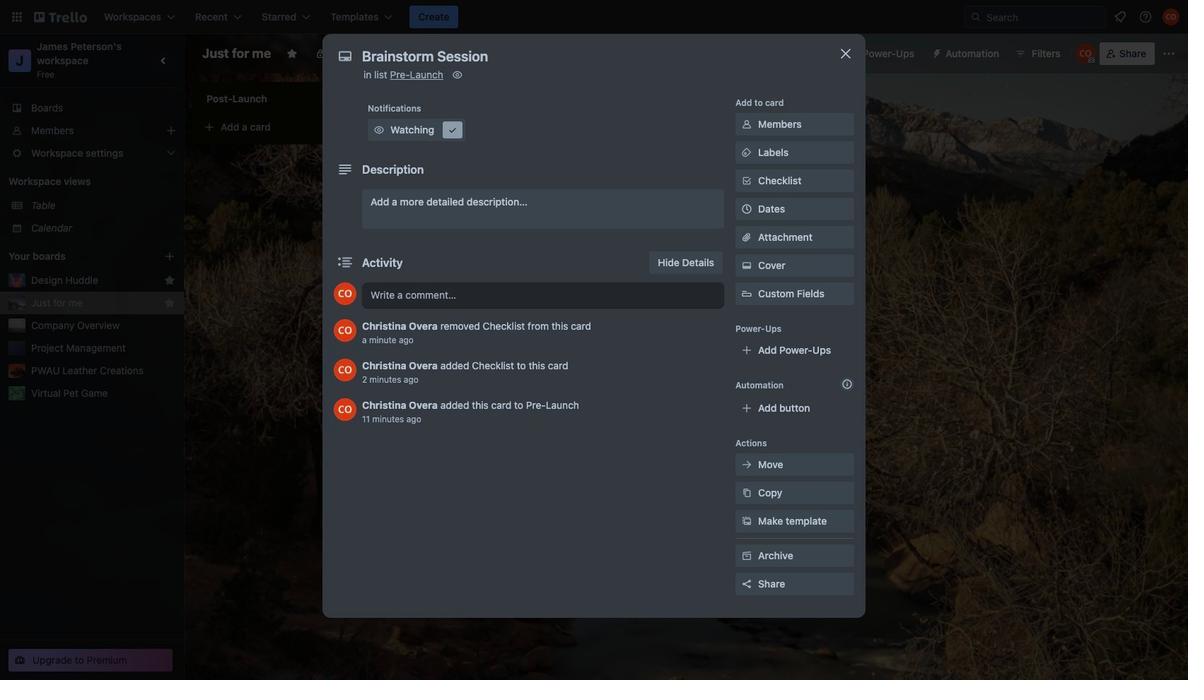 Task type: locate. For each thing, give the bounding box(es) containing it.
0 vertical spatial starred icon image
[[164, 275, 175, 286]]

create from template… image
[[362, 122, 373, 133]]

show menu image
[[1162, 47, 1176, 61]]

Board name text field
[[195, 42, 278, 65]]

christina overa (christinaovera) image
[[1163, 8, 1180, 25], [334, 320, 356, 342], [334, 399, 356, 421]]

starred icon image
[[164, 275, 175, 286], [164, 298, 175, 309]]

sm image
[[926, 42, 945, 62], [450, 68, 465, 82], [740, 117, 754, 132], [446, 123, 460, 137], [740, 146, 754, 160], [740, 458, 754, 472], [740, 515, 754, 529], [740, 549, 754, 564]]

christina overa (christinaovera) image
[[1075, 44, 1095, 64], [334, 283, 356, 305], [334, 359, 356, 382]]

0 vertical spatial christina overa (christinaovera) image
[[1075, 44, 1095, 64]]

star or unstar board image
[[287, 48, 298, 59]]

open information menu image
[[1139, 10, 1153, 24]]

2 vertical spatial christina overa (christinaovera) image
[[334, 399, 356, 421]]

add board image
[[164, 251, 175, 262]]

Search field
[[982, 7, 1105, 27]]

customize views image
[[443, 47, 457, 61]]

1 vertical spatial starred icon image
[[164, 298, 175, 309]]

sm image
[[372, 123, 386, 137], [740, 259, 754, 273], [740, 487, 754, 501]]

None text field
[[355, 44, 822, 69]]



Task type: describe. For each thing, give the bounding box(es) containing it.
2 vertical spatial christina overa (christinaovera) image
[[334, 359, 356, 382]]

1 vertical spatial sm image
[[740, 259, 754, 273]]

1 vertical spatial christina overa (christinaovera) image
[[334, 320, 356, 342]]

0 vertical spatial sm image
[[372, 123, 386, 137]]

2 vertical spatial sm image
[[740, 487, 754, 501]]

your boards with 6 items element
[[8, 248, 143, 265]]

0 vertical spatial christina overa (christinaovera) image
[[1163, 8, 1180, 25]]

0 notifications image
[[1112, 8, 1129, 25]]

close dialog image
[[837, 45, 854, 62]]

Write a comment text field
[[362, 283, 724, 308]]

primary element
[[0, 0, 1188, 34]]

1 vertical spatial christina overa (christinaovera) image
[[334, 283, 356, 305]]

2 starred icon image from the top
[[164, 298, 175, 309]]

1 starred icon image from the top
[[164, 275, 175, 286]]

search image
[[970, 11, 982, 23]]



Task type: vqa. For each thing, say whether or not it's contained in the screenshot.
YOUR BOARDS WITH 7 ITEMS ELEMENT
no



